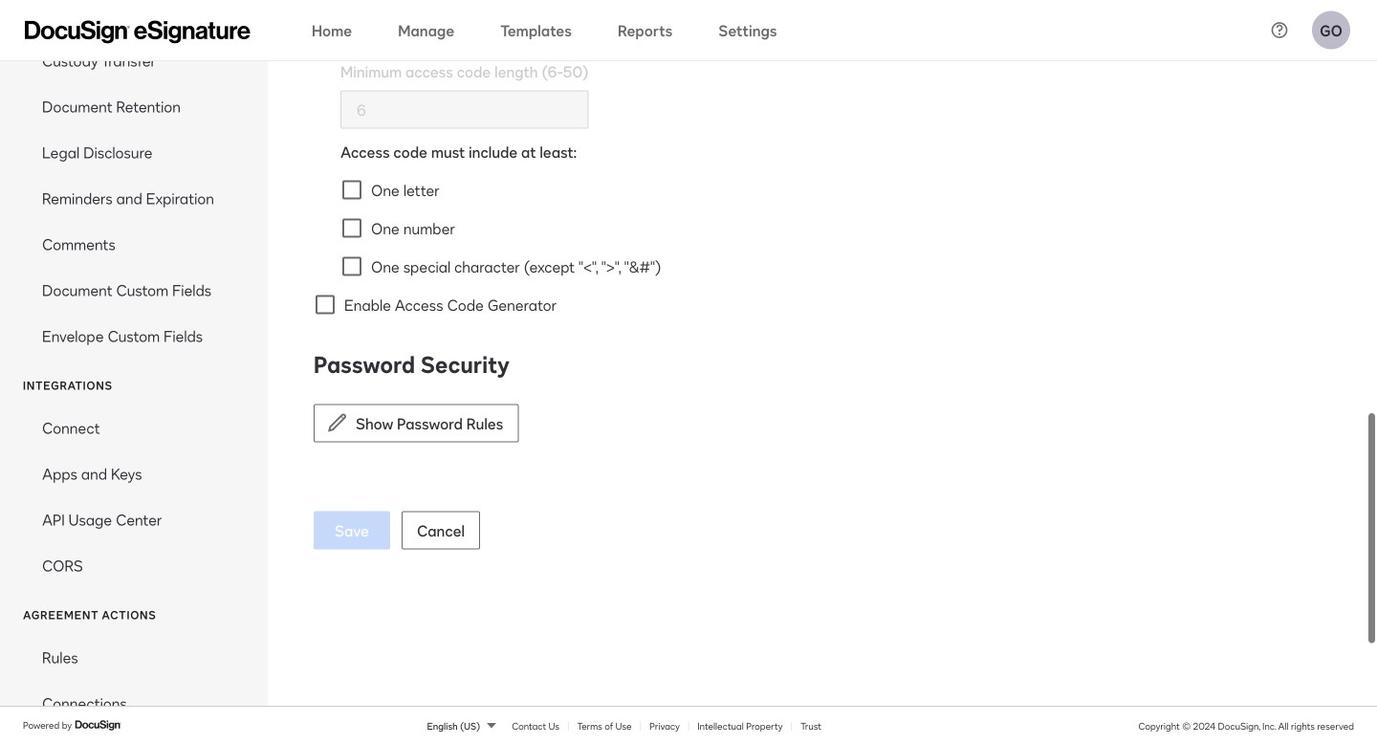 Task type: vqa. For each thing, say whether or not it's contained in the screenshot.
Your uploaded profile image
no



Task type: describe. For each thing, give the bounding box(es) containing it.
docusign image
[[75, 718, 123, 733]]

signing and sending element
[[0, 0, 268, 359]]



Task type: locate. For each thing, give the bounding box(es) containing it.
None text field
[[341, 91, 588, 128]]

integrations element
[[0, 405, 268, 588]]

agreement actions element
[[0, 634, 268, 726]]

docusign admin image
[[25, 21, 251, 44]]



